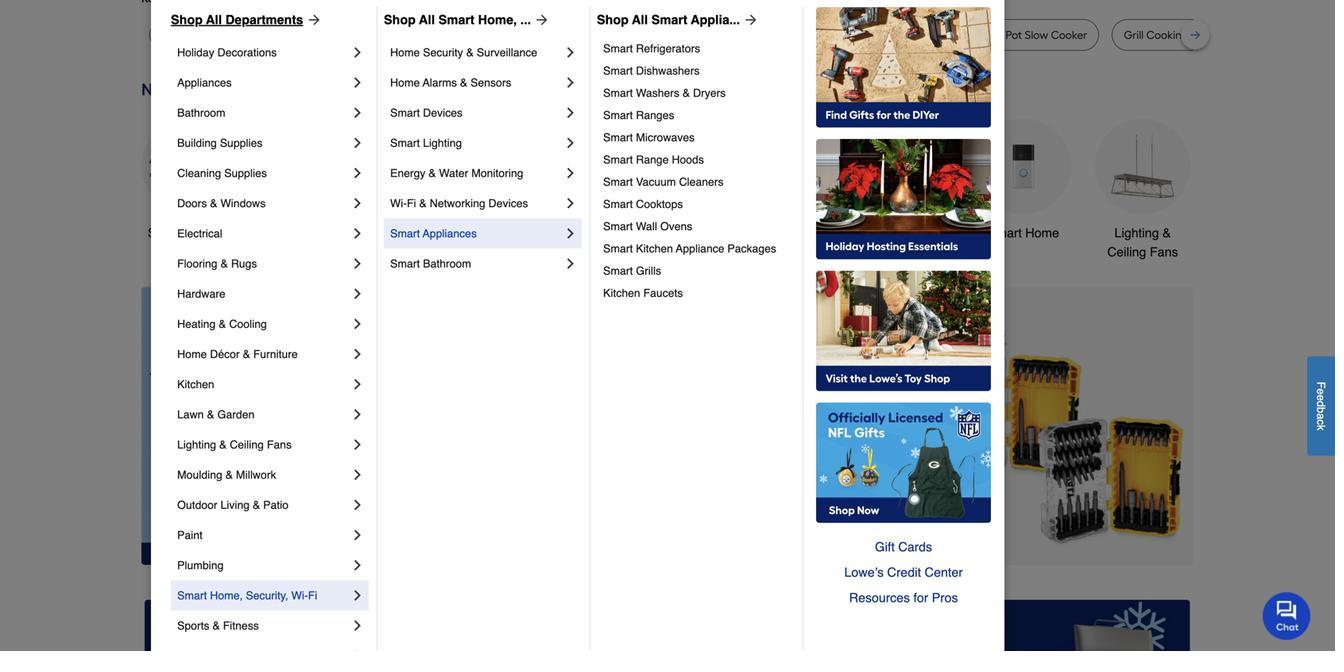 Task type: vqa. For each thing, say whether or not it's contained in the screenshot.
Lawn & Garden LINK on the bottom
yes



Task type: describe. For each thing, give the bounding box(es) containing it.
shop all smart applia...
[[597, 12, 740, 27]]

outdoor living & patio
[[177, 499, 289, 512]]

smart lighting link
[[390, 128, 563, 158]]

...
[[521, 12, 531, 27]]

microwaves
[[636, 131, 695, 144]]

home décor & furniture
[[177, 348, 298, 361]]

holiday decorations
[[177, 46, 277, 59]]

smart for smart microwaves
[[603, 131, 633, 144]]

grill cooking grate & warming rack
[[1124, 28, 1308, 42]]

kitchen up grills
[[636, 242, 673, 255]]

smart devices link
[[390, 98, 563, 128]]

1 slow from the left
[[161, 28, 185, 42]]

sensors
[[471, 76, 511, 89]]

smart refrigerators link
[[603, 37, 792, 60]]

chevron right image for outdoor living & patio
[[350, 498, 366, 513]]

wi-fi & networking devices
[[390, 197, 528, 210]]

outdoor tools & equipment link
[[738, 119, 833, 262]]

smart range hoods
[[603, 153, 704, 166]]

credit
[[887, 566, 921, 580]]

1 vertical spatial lighting & ceiling fans
[[177, 439, 292, 451]]

supplies for cleaning supplies
[[224, 167, 267, 180]]

visit the lowe's toy shop. image
[[816, 271, 991, 392]]

furniture
[[253, 348, 298, 361]]

smart washers & dryers
[[603, 87, 726, 99]]

scroll to item #2 image
[[766, 537, 804, 543]]

resources for pros
[[849, 591, 958, 606]]

find gifts for the diyer. image
[[816, 7, 991, 128]]

smart appliances link
[[390, 219, 563, 249]]

smart for smart range hoods
[[603, 153, 633, 166]]

microwave
[[475, 28, 530, 42]]

outdoor tools & equipment
[[740, 226, 831, 259]]

appliances link
[[177, 68, 350, 98]]

& inside flooring & rugs link
[[221, 258, 228, 270]]

smart for smart lighting
[[390, 137, 420, 149]]

shop
[[148, 226, 178, 240]]

1 horizontal spatial bathroom link
[[857, 119, 952, 243]]

2 cooker from the left
[[402, 28, 439, 42]]

smart grills
[[603, 265, 661, 277]]

doors
[[177, 197, 207, 210]]

cleaning supplies
[[177, 167, 267, 180]]

smart for smart home
[[988, 226, 1022, 240]]

kitchen down smart grills
[[603, 287, 640, 300]]

0 vertical spatial faucets
[[666, 226, 712, 240]]

get up to 2 free select tools or batteries when you buy 1 with select purchases. image
[[145, 600, 476, 652]]

1 vertical spatial lighting
[[1115, 226, 1159, 240]]

shop for shop all smart home, ...
[[384, 12, 416, 27]]

chevron right image for hardware
[[350, 286, 366, 302]]

arrow right image for shop all smart home, ...
[[531, 12, 550, 28]]

washers
[[636, 87, 680, 99]]

cleaning supplies link
[[177, 158, 350, 188]]

1 vertical spatial fans
[[267, 439, 292, 451]]

moulding & millwork link
[[177, 460, 350, 490]]

smart microwaves link
[[603, 126, 792, 149]]

decorations for holiday
[[217, 46, 277, 59]]

plumbing
[[177, 560, 224, 572]]

smart cooktops
[[603, 198, 683, 211]]

& inside heating & cooling link
[[219, 318, 226, 331]]

applia...
[[691, 12, 740, 27]]

chevron right image for heating & cooling
[[350, 316, 366, 332]]

building
[[177, 137, 217, 149]]

& inside doors & windows link
[[210, 197, 217, 210]]

kitchen down smart cooktops
[[620, 226, 663, 240]]

holiday
[[177, 46, 214, 59]]

smart grills link
[[603, 260, 792, 282]]

dishwashers
[[636, 64, 700, 77]]

electrical link
[[177, 219, 350, 249]]

electrical
[[177, 227, 222, 240]]

1 tools from the left
[[413, 226, 442, 240]]

crock for crock pot
[[261, 28, 290, 42]]

lawn
[[177, 409, 204, 421]]

smart ranges link
[[603, 104, 792, 126]]

2 vertical spatial lighting
[[177, 439, 216, 451]]

plumbing link
[[177, 551, 350, 581]]

outdoor for outdoor living & patio
[[177, 499, 217, 512]]

home alarms & sensors
[[390, 76, 511, 89]]

& inside home alarms & sensors link
[[460, 76, 468, 89]]

& inside energy & water monitoring link
[[429, 167, 436, 180]]

fitness
[[223, 620, 259, 633]]

smart range hoods link
[[603, 149, 792, 171]]

arrow right image for shop all departments
[[303, 12, 322, 28]]

up to 35 percent off select small appliances. image
[[502, 600, 834, 652]]

c
[[1315, 420, 1328, 425]]

moulding & millwork
[[177, 469, 276, 482]]

smart devices
[[390, 107, 463, 119]]

chevron right image for kitchen
[[350, 377, 366, 393]]

smart for smart wall ovens
[[603, 220, 633, 233]]

flooring
[[177, 258, 217, 270]]

smart home
[[988, 226, 1059, 240]]

1 horizontal spatial bathroom
[[423, 258, 471, 270]]

christmas decorations link
[[499, 119, 595, 262]]

flooring & rugs
[[177, 258, 257, 270]]

2 slow from the left
[[376, 28, 400, 42]]

resources for pros link
[[816, 586, 991, 611]]

shop these last-minute gifts. $99 or less. quantities are limited and won't last. image
[[141, 287, 398, 565]]

smart for smart appliances
[[390, 227, 420, 240]]

lighting inside smart lighting link
[[423, 137, 462, 149]]

smart for smart cooktops
[[603, 198, 633, 211]]

cleaners
[[679, 176, 724, 188]]

0 vertical spatial lighting & ceiling fans
[[1108, 226, 1178, 259]]

lowe's
[[844, 566, 884, 580]]

1 vertical spatial faucets
[[643, 287, 683, 300]]

building supplies link
[[177, 128, 350, 158]]

& inside moulding & millwork link
[[225, 469, 233, 482]]

hoods
[[672, 153, 704, 166]]

lowe's credit center
[[844, 566, 963, 580]]

smart for smart home, security, wi-fi
[[177, 590, 207, 602]]

wi-fi & networking devices link
[[390, 188, 563, 219]]

cleaning
[[177, 167, 221, 180]]

f e e d b a c k button
[[1307, 357, 1335, 456]]

living
[[221, 499, 250, 512]]

smart for smart devices
[[390, 107, 420, 119]]

instant pot
[[883, 28, 937, 42]]

1 cooker from the left
[[188, 28, 224, 42]]

packages
[[728, 242, 776, 255]]

security
[[423, 46, 463, 59]]

& inside outdoor living & patio link
[[253, 499, 260, 512]]

chat invite button image
[[1263, 592, 1311, 641]]

pros
[[932, 591, 958, 606]]

home, inside smart home, security, wi-fi link
[[210, 590, 243, 602]]

3 pot from the left
[[830, 28, 847, 42]]

smart bathroom link
[[390, 249, 563, 279]]

new deals every day during 25 days of deals image
[[141, 76, 1194, 103]]

chevron right image for smart home, security, wi-fi
[[350, 588, 366, 604]]

warmer
[[655, 28, 697, 42]]

chevron right image for paint
[[350, 528, 366, 544]]

paint link
[[177, 521, 350, 551]]

moulding
[[177, 469, 222, 482]]

windows
[[221, 197, 266, 210]]

a
[[1315, 414, 1328, 420]]

0 horizontal spatial lighting & ceiling fans link
[[177, 430, 350, 460]]

& inside wi-fi & networking devices link
[[419, 197, 427, 210]]

0 horizontal spatial bathroom link
[[177, 98, 350, 128]]

home alarms & sensors link
[[390, 68, 563, 98]]

smart bathroom
[[390, 258, 471, 270]]

1 e from the top
[[1315, 389, 1328, 395]]

smart home link
[[976, 119, 1071, 243]]

triple slow cooker
[[346, 28, 439, 42]]

home for home alarms & sensors
[[390, 76, 420, 89]]

shop all smart applia... link
[[597, 10, 759, 29]]

shop for shop all smart applia...
[[597, 12, 629, 27]]

shop all deals
[[148, 226, 231, 240]]

smart kitchen appliance packages
[[603, 242, 776, 255]]

smart vacuum cleaners link
[[603, 171, 792, 193]]

crock for crock pot slow cooker
[[973, 28, 1003, 42]]

1 vertical spatial kitchen faucets
[[603, 287, 683, 300]]



Task type: locate. For each thing, give the bounding box(es) containing it.
pot
[[293, 28, 309, 42], [766, 28, 782, 42], [830, 28, 847, 42], [920, 28, 937, 42], [1006, 28, 1022, 42]]

smart dishwashers link
[[603, 60, 792, 82]]

chevron right image for lawn & garden
[[350, 407, 366, 423]]

chevron right image for lighting & ceiling fans
[[350, 437, 366, 453]]

microwave countertop
[[475, 28, 591, 42]]

tools up smart bathroom on the top left of the page
[[413, 226, 442, 240]]

crock down departments
[[261, 28, 290, 42]]

1 horizontal spatial cooker
[[402, 28, 439, 42]]

2 horizontal spatial slow
[[1025, 28, 1048, 42]]

triple
[[346, 28, 373, 42]]

fi down energy
[[407, 197, 416, 210]]

e up the "d"
[[1315, 389, 1328, 395]]

3 cooker from the left
[[1051, 28, 1088, 42]]

grate
[[1192, 28, 1221, 42]]

chevron right image for cleaning supplies
[[350, 165, 366, 181]]

home for home security & surveillance
[[390, 46, 420, 59]]

scroll to item #4 image
[[845, 537, 883, 543]]

gift cards
[[875, 540, 932, 555]]

2 vertical spatial bathroom
[[423, 258, 471, 270]]

water
[[439, 167, 468, 180]]

3 slow from the left
[[1025, 28, 1048, 42]]

2 horizontal spatial bathroom
[[877, 226, 932, 240]]

pot for crock pot cooking pot
[[766, 28, 782, 42]]

2 horizontal spatial lighting
[[1115, 226, 1159, 240]]

wi- inside smart home, security, wi-fi link
[[291, 590, 308, 602]]

0 horizontal spatial cooking
[[785, 28, 827, 42]]

christmas
[[518, 226, 575, 240]]

1 horizontal spatial decorations
[[513, 245, 581, 259]]

2 cooking from the left
[[1147, 28, 1189, 42]]

1 horizontal spatial crock
[[734, 28, 763, 42]]

all right shop at top left
[[181, 226, 194, 240]]

kitchen up lawn
[[177, 378, 214, 391]]

chevron right image for holiday decorations
[[350, 45, 366, 60]]

all up 'security'
[[419, 12, 435, 27]]

countertop
[[533, 28, 591, 42]]

0 horizontal spatial devices
[[423, 107, 463, 119]]

0 vertical spatial devices
[[423, 107, 463, 119]]

arrow right image inside the shop all smart home, ... 'link'
[[531, 12, 550, 28]]

decorations down shop all departments link
[[217, 46, 277, 59]]

smart home, security, wi-fi link
[[177, 581, 350, 611]]

supplies for building supplies
[[220, 137, 263, 149]]

smart kitchen appliance packages link
[[603, 238, 792, 260]]

tools up equipment
[[789, 226, 819, 240]]

0 vertical spatial appliances
[[177, 76, 232, 89]]

0 vertical spatial bathroom
[[177, 107, 225, 119]]

smart ranges
[[603, 109, 674, 122]]

hardware
[[177, 288, 225, 300]]

0 horizontal spatial shop
[[171, 12, 203, 27]]

chevron right image for smart appliances
[[563, 226, 579, 242]]

all for shop all smart applia...
[[632, 12, 648, 27]]

0 vertical spatial kitchen faucets link
[[618, 119, 714, 243]]

1 horizontal spatial lighting & ceiling fans link
[[1095, 119, 1191, 262]]

gift
[[875, 540, 895, 555]]

1 horizontal spatial outdoor
[[740, 226, 786, 240]]

kitchen faucets up smart kitchen appliance packages
[[620, 226, 712, 240]]

& inside the outdoor tools & equipment
[[822, 226, 831, 240]]

smart inside 'link'
[[439, 12, 475, 27]]

shop all smart home, ... link
[[384, 10, 550, 29]]

2 horizontal spatial shop
[[597, 12, 629, 27]]

chevron right image for home security & surveillance
[[563, 45, 579, 60]]

chevron right image
[[350, 75, 366, 91], [563, 75, 579, 91], [563, 135, 579, 151], [563, 165, 579, 181], [350, 256, 366, 272], [563, 256, 579, 272], [350, 286, 366, 302], [350, 316, 366, 332], [350, 407, 366, 423], [350, 437, 366, 453], [350, 467, 366, 483], [350, 498, 366, 513], [350, 528, 366, 544], [350, 558, 366, 574]]

lawn & garden
[[177, 409, 255, 421]]

slow cooker
[[161, 28, 224, 42]]

&
[[1223, 28, 1231, 42], [466, 46, 474, 59], [460, 76, 468, 89], [683, 87, 690, 99], [429, 167, 436, 180], [210, 197, 217, 210], [419, 197, 427, 210], [822, 226, 831, 240], [1163, 226, 1171, 240], [221, 258, 228, 270], [219, 318, 226, 331], [243, 348, 250, 361], [207, 409, 214, 421], [219, 439, 227, 451], [225, 469, 233, 482], [253, 499, 260, 512], [212, 620, 220, 633]]

2 horizontal spatial crock
[[973, 28, 1003, 42]]

dryers
[[693, 87, 726, 99]]

crock pot slow cooker
[[973, 28, 1088, 42]]

decorations for christmas
[[513, 245, 581, 259]]

f e e d b a c k
[[1315, 382, 1328, 431]]

instant
[[883, 28, 918, 42]]

smart dishwashers
[[603, 64, 700, 77]]

shop all departments
[[171, 12, 303, 27]]

0 vertical spatial supplies
[[220, 137, 263, 149]]

lighting
[[423, 137, 462, 149], [1115, 226, 1159, 240], [177, 439, 216, 451]]

arrow right image up the crock pot cooking pot
[[740, 12, 759, 28]]

smart for smart washers & dryers
[[603, 87, 633, 99]]

food
[[628, 28, 653, 42]]

2 horizontal spatial arrow right image
[[740, 12, 759, 28]]

smart for smart dishwashers
[[603, 64, 633, 77]]

smart lighting
[[390, 137, 462, 149]]

ovens
[[660, 220, 693, 233]]

devices down alarms
[[423, 107, 463, 119]]

shop for shop all departments
[[171, 12, 203, 27]]

smart
[[439, 12, 475, 27], [652, 12, 688, 27], [603, 42, 633, 55], [603, 64, 633, 77], [603, 87, 633, 99], [390, 107, 420, 119], [603, 109, 633, 122], [603, 131, 633, 144], [390, 137, 420, 149], [603, 153, 633, 166], [603, 176, 633, 188], [603, 198, 633, 211], [603, 220, 633, 233], [988, 226, 1022, 240], [390, 227, 420, 240], [603, 242, 633, 255], [390, 258, 420, 270], [603, 265, 633, 277], [177, 590, 207, 602]]

1 vertical spatial supplies
[[224, 167, 267, 180]]

supplies up cleaning supplies at the top of the page
[[220, 137, 263, 149]]

smart for smart kitchen appliance packages
[[603, 242, 633, 255]]

0 horizontal spatial lighting
[[177, 439, 216, 451]]

crock for crock pot cooking pot
[[734, 28, 763, 42]]

building supplies
[[177, 137, 263, 149]]

3 shop from the left
[[597, 12, 629, 27]]

faucets
[[666, 226, 712, 240], [643, 287, 683, 300]]

& inside home décor & furniture link
[[243, 348, 250, 361]]

1 horizontal spatial lighting
[[423, 137, 462, 149]]

2 pot from the left
[[766, 28, 782, 42]]

2 tools from the left
[[789, 226, 819, 240]]

1 horizontal spatial fi
[[407, 197, 416, 210]]

0 vertical spatial fans
[[1150, 245, 1178, 259]]

officially licensed n f l gifts. shop now. image
[[816, 403, 991, 524]]

patio
[[263, 499, 289, 512]]

0 horizontal spatial bathroom
[[177, 107, 225, 119]]

0 vertical spatial lighting & ceiling fans link
[[1095, 119, 1191, 262]]

wi- inside wi-fi & networking devices link
[[390, 197, 407, 210]]

gift cards link
[[816, 535, 991, 560]]

pot for crock pot slow cooker
[[1006, 28, 1022, 42]]

appliances down holiday
[[177, 76, 232, 89]]

shop all deals link
[[141, 119, 237, 243]]

0 horizontal spatial wi-
[[291, 590, 308, 602]]

1 horizontal spatial devices
[[489, 197, 528, 210]]

& inside smart washers & dryers link
[[683, 87, 690, 99]]

energy & water monitoring link
[[390, 158, 563, 188]]

holiday hosting essentials. image
[[816, 139, 991, 260]]

decorations inside 'link'
[[217, 46, 277, 59]]

devices down monitoring
[[489, 197, 528, 210]]

2 arrow right image from the left
[[531, 12, 550, 28]]

1 pot from the left
[[293, 28, 309, 42]]

tools inside the outdoor tools & equipment
[[789, 226, 819, 240]]

1 vertical spatial appliances
[[423, 227, 477, 240]]

cooker up 'security'
[[402, 28, 439, 42]]

smart inside "link"
[[603, 265, 633, 277]]

smart for smart ranges
[[603, 109, 633, 122]]

chevron right image for home décor & furniture
[[350, 347, 366, 362]]

chevron right image for plumbing
[[350, 558, 366, 574]]

1 crock from the left
[[261, 28, 290, 42]]

chevron right image for doors & windows
[[350, 196, 366, 211]]

1 vertical spatial devices
[[489, 197, 528, 210]]

1 horizontal spatial home,
[[478, 12, 517, 27]]

all for shop all smart home, ...
[[419, 12, 435, 27]]

0 vertical spatial kitchen faucets
[[620, 226, 712, 240]]

& inside "home security & surveillance" "link"
[[466, 46, 474, 59]]

0 vertical spatial outdoor
[[740, 226, 786, 240]]

1 vertical spatial fi
[[308, 590, 317, 602]]

smart vacuum cleaners
[[603, 176, 724, 188]]

slow
[[161, 28, 185, 42], [376, 28, 400, 42], [1025, 28, 1048, 42]]

recommended searches for you heading
[[141, 0, 1194, 6]]

flooring & rugs link
[[177, 249, 350, 279]]

ceiling inside 'lighting & ceiling fans'
[[1108, 245, 1147, 259]]

wi- down energy
[[390, 197, 407, 210]]

chevron right image for energy & water monitoring
[[563, 165, 579, 181]]

1 horizontal spatial appliances
[[423, 227, 477, 240]]

shop up the food
[[597, 12, 629, 27]]

2 horizontal spatial cooker
[[1051, 28, 1088, 42]]

arrow right image up crock pot
[[303, 12, 322, 28]]

1 vertical spatial wi-
[[291, 590, 308, 602]]

vacuum
[[636, 176, 676, 188]]

0 horizontal spatial decorations
[[217, 46, 277, 59]]

up to 50 percent off select tools and accessories. image
[[424, 287, 1194, 565]]

1 horizontal spatial shop
[[384, 12, 416, 27]]

0 vertical spatial lighting
[[423, 137, 462, 149]]

k
[[1315, 425, 1328, 431]]

all for shop all deals
[[181, 226, 194, 240]]

pot for crock pot
[[293, 28, 309, 42]]

1 horizontal spatial wi-
[[390, 197, 407, 210]]

chevron right image for smart bathroom
[[563, 256, 579, 272]]

faucets down grills
[[643, 287, 683, 300]]

4 pot from the left
[[920, 28, 937, 42]]

0 horizontal spatial cooker
[[188, 28, 224, 42]]

chevron right image for sports & fitness
[[350, 618, 366, 634]]

up to 30 percent off select grills and accessories. image
[[859, 600, 1191, 652]]

1 horizontal spatial tools
[[789, 226, 819, 240]]

chevron right image for bathroom
[[350, 105, 366, 121]]

1 cooking from the left
[[785, 28, 827, 42]]

3 arrow right image from the left
[[740, 12, 759, 28]]

2 e from the top
[[1315, 395, 1328, 401]]

lawn & garden link
[[177, 400, 350, 430]]

0 horizontal spatial fi
[[308, 590, 317, 602]]

1 horizontal spatial fans
[[1150, 245, 1178, 259]]

0 horizontal spatial lighting & ceiling fans
[[177, 439, 292, 451]]

1 vertical spatial outdoor
[[177, 499, 217, 512]]

chevron right image for smart devices
[[563, 105, 579, 121]]

1 horizontal spatial arrow right image
[[531, 12, 550, 28]]

decorations down christmas
[[513, 245, 581, 259]]

0 vertical spatial fi
[[407, 197, 416, 210]]

chevron right image for flooring & rugs
[[350, 256, 366, 272]]

cooker left grill
[[1051, 28, 1088, 42]]

0 horizontal spatial slow
[[161, 28, 185, 42]]

1 vertical spatial kitchen faucets link
[[603, 282, 792, 304]]

0 vertical spatial decorations
[[217, 46, 277, 59]]

decorations
[[217, 46, 277, 59], [513, 245, 581, 259]]

outdoor living & patio link
[[177, 490, 350, 521]]

smart for smart bathroom
[[390, 258, 420, 270]]

0 horizontal spatial home,
[[210, 590, 243, 602]]

0 horizontal spatial tools
[[413, 226, 442, 240]]

sports
[[177, 620, 209, 633]]

outdoor inside the outdoor tools & equipment
[[740, 226, 786, 240]]

f
[[1315, 382, 1328, 389]]

home for home décor & furniture
[[177, 348, 207, 361]]

supplies up windows
[[224, 167, 267, 180]]

range
[[636, 153, 669, 166]]

outdoor up packages
[[740, 226, 786, 240]]

faucets up smart kitchen appliance packages
[[666, 226, 712, 240]]

bathroom
[[177, 107, 225, 119], [877, 226, 932, 240], [423, 258, 471, 270]]

shop inside 'link'
[[384, 12, 416, 27]]

0 horizontal spatial appliances
[[177, 76, 232, 89]]

home, up 'microwave'
[[478, 12, 517, 27]]

all up slow cooker at the top left
[[206, 12, 222, 27]]

1 vertical spatial bathroom
[[877, 226, 932, 240]]

e up "b"
[[1315, 395, 1328, 401]]

1 horizontal spatial ceiling
[[1108, 245, 1147, 259]]

& inside lawn & garden link
[[207, 409, 214, 421]]

1 vertical spatial ceiling
[[230, 439, 264, 451]]

chevron right image for smart lighting
[[563, 135, 579, 151]]

décor
[[210, 348, 240, 361]]

chevron right image for appliances
[[350, 75, 366, 91]]

0 horizontal spatial arrow right image
[[303, 12, 322, 28]]

arrow right image inside shop all departments link
[[303, 12, 322, 28]]

networking
[[430, 197, 485, 210]]

1 horizontal spatial lighting & ceiling fans
[[1108, 226, 1178, 259]]

2 shop from the left
[[384, 12, 416, 27]]

all inside 'link'
[[419, 12, 435, 27]]

5 pot from the left
[[1006, 28, 1022, 42]]

millwork
[[236, 469, 276, 482]]

chevron right image for wi-fi & networking devices
[[563, 196, 579, 211]]

smart for smart refrigerators
[[603, 42, 633, 55]]

hardware link
[[177, 279, 350, 309]]

0 vertical spatial ceiling
[[1108, 245, 1147, 259]]

deals
[[198, 226, 231, 240]]

1 horizontal spatial slow
[[376, 28, 400, 42]]

home, inside the shop all smart home, ... 'link'
[[478, 12, 517, 27]]

1 arrow right image from the left
[[303, 12, 322, 28]]

doors & windows link
[[177, 188, 350, 219]]

all up the food
[[632, 12, 648, 27]]

all for shop all departments
[[206, 12, 222, 27]]

chevron right image for building supplies
[[350, 135, 366, 151]]

crock down applia... at the top of page
[[734, 28, 763, 42]]

outdoor for outdoor tools & equipment
[[740, 226, 786, 240]]

shop all departments link
[[171, 10, 322, 29]]

home
[[390, 46, 420, 59], [390, 76, 420, 89], [1026, 226, 1059, 240], [177, 348, 207, 361]]

rack
[[1284, 28, 1308, 42]]

shop up slow cooker at the top left
[[171, 12, 203, 27]]

1 shop from the left
[[171, 12, 203, 27]]

& inside sports & fitness link
[[212, 620, 220, 633]]

home inside "link"
[[390, 46, 420, 59]]

fans
[[1150, 245, 1178, 259], [267, 439, 292, 451]]

rugs
[[231, 258, 257, 270]]

home, up sports & fitness
[[210, 590, 243, 602]]

0 horizontal spatial outdoor
[[177, 499, 217, 512]]

arrow right image for shop all smart applia...
[[740, 12, 759, 28]]

departments
[[226, 12, 303, 27]]

wi- right security,
[[291, 590, 308, 602]]

smart for smart vacuum cleaners
[[603, 176, 633, 188]]

0 horizontal spatial ceiling
[[230, 439, 264, 451]]

smart microwaves
[[603, 131, 695, 144]]

chevron right image for moulding & millwork
[[350, 467, 366, 483]]

pot for instant pot
[[920, 28, 937, 42]]

arrow right image
[[303, 12, 322, 28], [531, 12, 550, 28], [740, 12, 759, 28]]

shop all smart home, ...
[[384, 12, 531, 27]]

0 horizontal spatial fans
[[267, 439, 292, 451]]

outdoor down moulding
[[177, 499, 217, 512]]

3 crock from the left
[[973, 28, 1003, 42]]

shop up triple slow cooker
[[384, 12, 416, 27]]

appliances down networking
[[423, 227, 477, 240]]

holiday decorations link
[[177, 37, 350, 68]]

crock pot
[[261, 28, 309, 42]]

b
[[1315, 407, 1328, 414]]

smart appliances
[[390, 227, 477, 240]]

1 vertical spatial lighting & ceiling fans link
[[177, 430, 350, 460]]

wall
[[636, 220, 657, 233]]

0 vertical spatial wi-
[[390, 197, 407, 210]]

scroll to item #5 image
[[883, 537, 922, 543]]

chevron right image for electrical
[[350, 226, 366, 242]]

1 horizontal spatial cooking
[[1147, 28, 1189, 42]]

0 vertical spatial home,
[[478, 12, 517, 27]]

crock pot cooking pot
[[734, 28, 847, 42]]

arrow right image up "microwave countertop"
[[531, 12, 550, 28]]

lighting & ceiling fans link
[[1095, 119, 1191, 262], [177, 430, 350, 460]]

garden
[[217, 409, 255, 421]]

arrow right image
[[1164, 426, 1180, 442]]

shop
[[171, 12, 203, 27], [384, 12, 416, 27], [597, 12, 629, 27]]

crock right instant pot
[[973, 28, 1003, 42]]

cards
[[898, 540, 932, 555]]

cooker up holiday
[[188, 28, 224, 42]]

2 crock from the left
[[734, 28, 763, 42]]

1 vertical spatial decorations
[[513, 245, 581, 259]]

1 vertical spatial home,
[[210, 590, 243, 602]]

chevron right image for home alarms & sensors
[[563, 75, 579, 91]]

smart for smart grills
[[603, 265, 633, 277]]

arrow right image inside shop all smart applia... link
[[740, 12, 759, 28]]

0 horizontal spatial crock
[[261, 28, 290, 42]]

kitchen faucets down grills
[[603, 287, 683, 300]]

fi right security,
[[308, 590, 317, 602]]

chevron right image
[[350, 45, 366, 60], [563, 45, 579, 60], [350, 105, 366, 121], [563, 105, 579, 121], [350, 135, 366, 151], [350, 165, 366, 181], [350, 196, 366, 211], [563, 196, 579, 211], [350, 226, 366, 242], [563, 226, 579, 242], [350, 347, 366, 362], [350, 377, 366, 393], [350, 588, 366, 604], [350, 618, 366, 634], [350, 649, 366, 652]]



